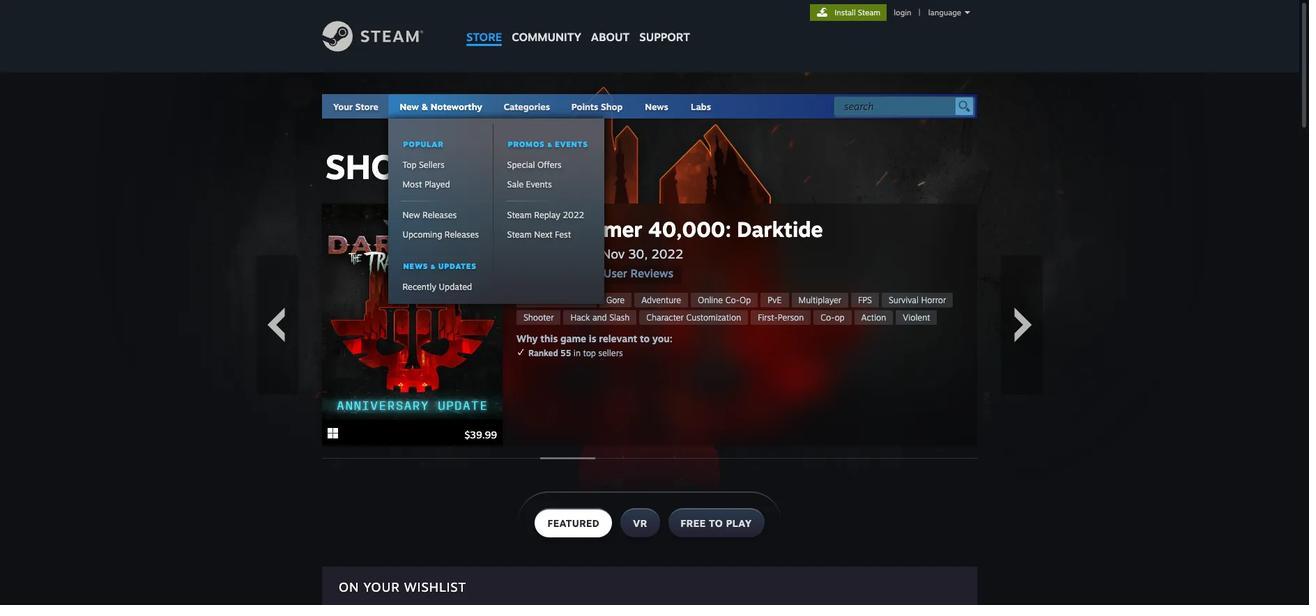 Task type: vqa. For each thing, say whether or not it's contained in the screenshot.
The Hack And Slash "link"
yes



Task type: describe. For each thing, give the bounding box(es) containing it.
first-
[[758, 312, 778, 323]]

multiplayer
[[798, 295, 841, 305]]

points shop link
[[560, 94, 634, 118]]

releases for upcoming releases
[[445, 229, 479, 240]]

free
[[681, 517, 706, 529]]

co-op link
[[814, 310, 851, 325]]

first-person
[[758, 312, 804, 323]]

is
[[589, 332, 596, 344]]

$39.99 link
[[322, 204, 503, 448]]

free to play
[[681, 517, 752, 529]]

person
[[778, 312, 804, 323]]

0 vertical spatial to
[[640, 332, 650, 344]]

promos & events
[[508, 139, 588, 149]]

40,000:
[[648, 216, 731, 242]]

gore
[[606, 295, 625, 305]]

pve
[[768, 295, 782, 305]]

news for news & updates
[[403, 261, 428, 271]]

online
[[698, 295, 723, 305]]

$39.99
[[465, 429, 497, 441]]

why
[[517, 332, 538, 344]]

previous image
[[259, 307, 293, 342]]

relevant
[[599, 332, 637, 344]]

violent
[[903, 312, 930, 323]]

online co-op link
[[691, 293, 758, 307]]

about
[[591, 30, 630, 44]]

points shop
[[571, 101, 623, 112]]

warhammer 40k
[[523, 295, 589, 305]]

login link
[[891, 8, 914, 17]]

install steam link
[[810, 4, 887, 21]]

points
[[571, 101, 598, 112]]

played
[[424, 179, 450, 190]]

replay
[[534, 210, 560, 220]]

new & noteworthy
[[400, 101, 482, 112]]

store
[[355, 101, 378, 112]]

1 vertical spatial your
[[363, 579, 400, 595]]

promos
[[508, 139, 545, 149]]

news & updates
[[403, 261, 476, 271]]

mixed
[[522, 266, 554, 280]]

reviews
[[630, 266, 674, 280]]

release
[[519, 246, 565, 261]]

store
[[466, 30, 502, 44]]

releases for new releases
[[422, 210, 457, 220]]

support link
[[634, 0, 695, 47]]

nov
[[601, 246, 625, 261]]

upcoming releases
[[402, 229, 479, 240]]

steam next fest link
[[506, 227, 572, 244]]

search text field
[[844, 98, 952, 116]]

special
[[507, 160, 535, 170]]

hack
[[570, 312, 590, 323]]

darktide
[[737, 216, 823, 242]]

shooter inside the survival horror shooter
[[523, 312, 554, 323]]

0 horizontal spatial your
[[333, 101, 353, 112]]

wishlist
[[404, 579, 466, 595]]

first-person link
[[751, 310, 811, 325]]

2022 inside warhammer 40,000: darktide release date: nov 30, 2022 mixed | 66,610 user reviews
[[651, 246, 683, 261]]

featured
[[548, 517, 600, 529]]

labs
[[691, 101, 711, 112]]

community
[[512, 30, 581, 44]]

play
[[726, 517, 752, 529]]

most
[[402, 179, 422, 190]]

ranked
[[528, 348, 558, 358]]

new & noteworthy link
[[400, 101, 482, 112]]

multiplayer link
[[792, 293, 848, 307]]

& for new
[[421, 101, 428, 112]]

about link
[[586, 0, 634, 47]]

top
[[583, 348, 596, 358]]

op
[[739, 295, 751, 305]]

recently updated
[[402, 282, 472, 292]]

install
[[834, 8, 856, 17]]



Task type: locate. For each thing, give the bounding box(es) containing it.
special offers
[[507, 160, 562, 170]]

| right login
[[919, 8, 920, 17]]

1 horizontal spatial shooter
[[523, 312, 554, 323]]

0 vertical spatial warhammer
[[519, 216, 643, 242]]

sale
[[507, 179, 523, 190]]

1 vertical spatial steam
[[507, 210, 532, 220]]

action link
[[854, 310, 893, 325]]

install steam
[[834, 8, 880, 17]]

steam right install
[[858, 8, 880, 17]]

1 vertical spatial releases
[[445, 229, 479, 240]]

shop
[[601, 101, 623, 112]]

warhammer 40,000: darktide link
[[519, 216, 823, 242]]

popular
[[403, 139, 444, 149]]

character
[[646, 312, 684, 323]]

steam replay 2022 link
[[506, 207, 585, 224]]

character customization link
[[639, 310, 748, 325]]

steam for steam replay 2022
[[507, 210, 532, 220]]

1 horizontal spatial 2022
[[651, 246, 683, 261]]

shooter
[[326, 146, 485, 188], [523, 312, 554, 323]]

your right on
[[363, 579, 400, 595]]

hack and slash link
[[564, 310, 637, 325]]

2 vertical spatial steam
[[507, 229, 532, 240]]

survival horror link
[[882, 293, 953, 307]]

gore link
[[599, 293, 632, 307]]

your left the store
[[333, 101, 353, 112]]

your store link
[[333, 101, 378, 112]]

your
[[333, 101, 353, 112], [363, 579, 400, 595]]

offers
[[537, 160, 562, 170]]

1 horizontal spatial &
[[430, 261, 436, 271]]

1 vertical spatial shooter
[[523, 312, 554, 323]]

0 vertical spatial your
[[333, 101, 353, 112]]

1 vertical spatial &
[[547, 139, 552, 149]]

0 horizontal spatial co-
[[725, 295, 739, 305]]

news up recently
[[403, 261, 428, 271]]

2022 up reviews on the top of the page
[[651, 246, 683, 261]]

action
[[861, 312, 886, 323]]

1 horizontal spatial to
[[709, 517, 723, 529]]

0 vertical spatial news
[[645, 101, 668, 112]]

warhammer for 40k
[[523, 295, 571, 305]]

0 horizontal spatial to
[[640, 332, 650, 344]]

news for news
[[645, 101, 668, 112]]

0 vertical spatial co-
[[725, 295, 739, 305]]

1 vertical spatial warhammer
[[523, 295, 571, 305]]

adventure link
[[634, 293, 688, 307]]

login
[[894, 8, 911, 17]]

new for new releases
[[402, 210, 420, 220]]

2022 up fest
[[563, 210, 584, 220]]

0 horizontal spatial shooter
[[326, 146, 485, 188]]

top
[[402, 160, 416, 170]]

66,610
[[562, 266, 600, 280]]

online co-op
[[698, 295, 751, 305]]

shooter link
[[517, 310, 561, 325]]

new releases link
[[402, 207, 457, 224]]

new releases
[[402, 210, 457, 220]]

support
[[639, 30, 690, 44]]

upcoming
[[402, 229, 442, 240]]

| right mixed at the top of the page
[[557, 266, 559, 280]]

to right free
[[709, 517, 723, 529]]

categories
[[504, 101, 550, 112]]

labs link
[[680, 94, 722, 118]]

upcoming releases link
[[402, 227, 480, 244]]

most played
[[402, 179, 450, 190]]

fps
[[858, 295, 872, 305]]

warhammer 40k link
[[517, 293, 596, 307]]

language
[[928, 8, 961, 17]]

& for promos
[[547, 139, 552, 149]]

login | language
[[894, 8, 961, 17]]

& left noteworthy
[[421, 101, 428, 112]]

op
[[835, 312, 845, 323]]

most played link
[[402, 176, 451, 194]]

0 horizontal spatial |
[[557, 266, 559, 280]]

1 vertical spatial events
[[526, 179, 552, 190]]

user
[[604, 266, 627, 280]]

releases up updates
[[445, 229, 479, 240]]

0 vertical spatial &
[[421, 101, 428, 112]]

1 vertical spatial to
[[709, 517, 723, 529]]

sale events link
[[506, 176, 553, 194]]

character customization
[[646, 312, 741, 323]]

co-op
[[821, 312, 845, 323]]

next image
[[1006, 307, 1041, 342]]

40k
[[573, 295, 589, 305]]

2 vertical spatial &
[[430, 261, 436, 271]]

30,
[[628, 246, 648, 261]]

0 horizontal spatial 2022
[[563, 210, 584, 220]]

updated
[[439, 282, 472, 292]]

& up recently updated
[[430, 261, 436, 271]]

2022 inside steam replay 2022 link
[[563, 210, 584, 220]]

1 horizontal spatial co-
[[821, 312, 835, 323]]

2022
[[563, 210, 584, 220], [651, 246, 683, 261]]

to
[[640, 332, 650, 344], [709, 517, 723, 529]]

warhammer up shooter 'link'
[[523, 295, 571, 305]]

to left you:
[[640, 332, 650, 344]]

new up the popular
[[400, 101, 419, 112]]

&
[[421, 101, 428, 112], [547, 139, 552, 149], [430, 261, 436, 271]]

1 horizontal spatial your
[[363, 579, 400, 595]]

& up offers
[[547, 139, 552, 149]]

1 vertical spatial new
[[402, 210, 420, 220]]

0 vertical spatial |
[[919, 8, 920, 17]]

ranked 55 in top sellers
[[528, 348, 623, 358]]

top sellers link
[[402, 157, 445, 174]]

warhammer 40,000: darktide release date: nov 30, 2022 mixed | 66,610 user reviews
[[519, 216, 823, 280]]

special offers link
[[506, 157, 562, 174]]

co- down multiplayer link
[[821, 312, 835, 323]]

warhammer inside warhammer 40,000: darktide release date: nov 30, 2022 mixed | 66,610 user reviews
[[519, 216, 643, 242]]

0 vertical spatial steam
[[858, 8, 880, 17]]

in
[[574, 348, 581, 358]]

1 horizontal spatial events
[[555, 139, 588, 149]]

community link
[[507, 0, 586, 51]]

slash
[[609, 312, 630, 323]]

updates
[[438, 261, 476, 271]]

warhammer for 40,000:
[[519, 216, 643, 242]]

1 vertical spatial co-
[[821, 312, 835, 323]]

events up offers
[[555, 139, 588, 149]]

sellers
[[419, 160, 444, 170]]

date:
[[568, 246, 598, 261]]

and
[[592, 312, 607, 323]]

categories link
[[504, 101, 550, 112]]

violent link
[[896, 310, 937, 325]]

0 vertical spatial events
[[555, 139, 588, 149]]

warhammer up date:
[[519, 216, 643, 242]]

0 vertical spatial new
[[400, 101, 419, 112]]

1 horizontal spatial |
[[919, 8, 920, 17]]

store link
[[461, 0, 507, 51]]

0 vertical spatial shooter
[[326, 146, 485, 188]]

you:
[[652, 332, 672, 344]]

warhammer 40,000: darktide image
[[322, 204, 503, 420]]

new
[[400, 101, 419, 112], [402, 210, 420, 220]]

1 vertical spatial 2022
[[651, 246, 683, 261]]

news link
[[634, 94, 680, 118]]

on your wishlist
[[339, 579, 466, 595]]

co-
[[725, 295, 739, 305], [821, 312, 835, 323]]

survival
[[889, 295, 919, 305]]

news left labs
[[645, 101, 668, 112]]

fps link
[[851, 293, 879, 307]]

steam for steam next fest
[[507, 229, 532, 240]]

0 horizontal spatial news
[[403, 261, 428, 271]]

steam up steam next fest
[[507, 210, 532, 220]]

0 horizontal spatial events
[[526, 179, 552, 190]]

0 horizontal spatial &
[[421, 101, 428, 112]]

0 vertical spatial 2022
[[563, 210, 584, 220]]

co- right the online
[[725, 295, 739, 305]]

customization
[[686, 312, 741, 323]]

2 horizontal spatial &
[[547, 139, 552, 149]]

events down special offers link
[[526, 179, 552, 190]]

| inside warhammer 40,000: darktide release date: nov 30, 2022 mixed | 66,610 user reviews
[[557, 266, 559, 280]]

pve link
[[761, 293, 789, 307]]

releases up upcoming releases
[[422, 210, 457, 220]]

1 vertical spatial |
[[557, 266, 559, 280]]

0 vertical spatial releases
[[422, 210, 457, 220]]

1 horizontal spatial news
[[645, 101, 668, 112]]

new up upcoming
[[402, 210, 420, 220]]

next
[[534, 229, 552, 240]]

steam left next
[[507, 229, 532, 240]]

new for new & noteworthy
[[400, 101, 419, 112]]

noteworthy
[[431, 101, 482, 112]]

& for news
[[430, 261, 436, 271]]

horror
[[921, 295, 946, 305]]

recently updated link
[[402, 279, 473, 296]]

fest
[[555, 229, 571, 240]]

why this game is relevant to you:
[[517, 332, 672, 344]]

1 vertical spatial news
[[403, 261, 428, 271]]



